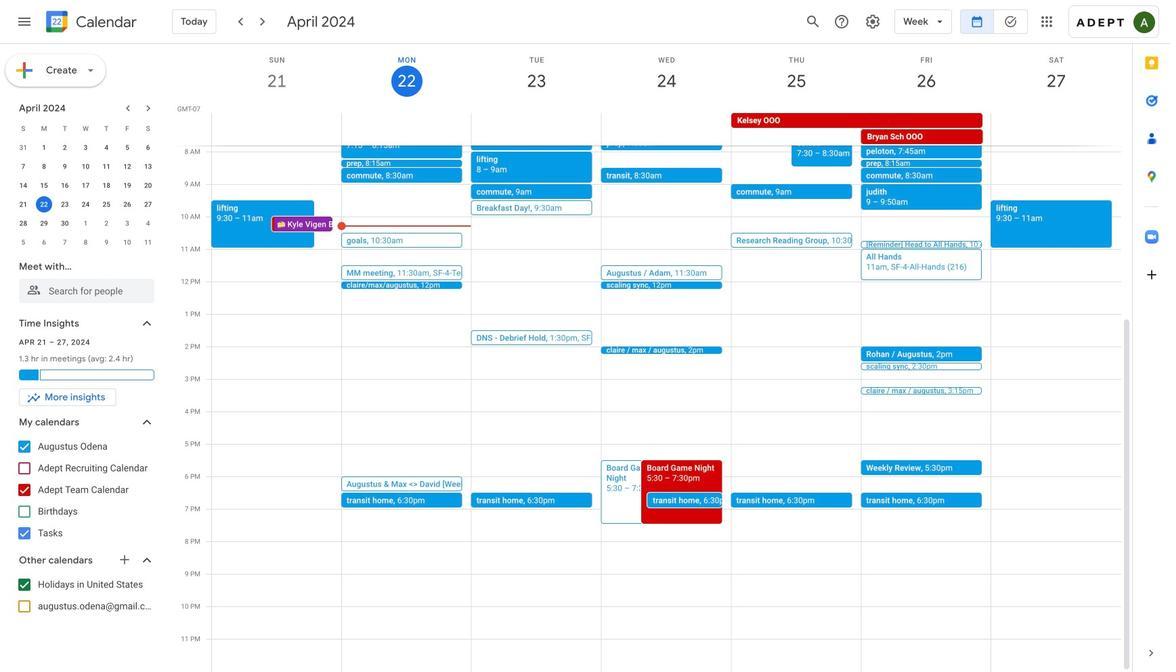 Task type: describe. For each thing, give the bounding box(es) containing it.
may 5 element
[[15, 234, 31, 251]]

calendar element
[[43, 8, 137, 38]]

25 element
[[98, 196, 115, 213]]

29 element
[[36, 215, 52, 232]]

may 8 element
[[78, 234, 94, 251]]

cell inside april 2024 grid
[[34, 195, 54, 214]]

23 element
[[57, 196, 73, 213]]

Search for people to meet text field
[[27, 279, 146, 304]]

friday, april 26 element
[[862, 44, 992, 101]]

may 7 element
[[57, 234, 73, 251]]

saturday, april 27 element
[[992, 44, 1122, 101]]

10 element
[[78, 159, 94, 175]]

17 element
[[78, 177, 94, 194]]

heading inside calendar element
[[73, 14, 137, 30]]

cell down "monday, april 22, today" element
[[342, 113, 472, 146]]

tuesday, april 23 element
[[472, 44, 602, 101]]

may 3 element
[[119, 215, 135, 232]]

may 10 element
[[119, 234, 135, 251]]

19 element
[[119, 177, 135, 194]]

sunday, april 21 element
[[212, 44, 342, 101]]

monday, april 22, today element
[[342, 44, 472, 101]]

27 element
[[140, 196, 156, 213]]

28 element
[[15, 215, 31, 232]]

5 element
[[119, 140, 135, 156]]

6 element
[[140, 140, 156, 156]]

main drawer image
[[16, 14, 33, 30]]

may 6 element
[[36, 234, 52, 251]]

thursday, april 25 element
[[732, 44, 862, 101]]

7 element
[[15, 159, 31, 175]]

21 element
[[15, 196, 31, 213]]

13 element
[[140, 159, 156, 175]]

18 element
[[98, 177, 115, 194]]

wednesday, april 24 element
[[602, 44, 732, 101]]

12 element
[[119, 159, 135, 175]]

30 element
[[57, 215, 73, 232]]

cell down wednesday, april 24 element
[[602, 113, 732, 146]]

may 2 element
[[98, 215, 115, 232]]



Task type: vqa. For each thing, say whether or not it's contained in the screenshot.
heading at the left top of page in Calendar element
no



Task type: locate. For each thing, give the bounding box(es) containing it.
may 1 element
[[78, 215, 94, 232]]

other calendars list
[[3, 574, 168, 618]]

24 element
[[78, 196, 94, 213]]

row
[[206, 89, 1133, 121], [206, 113, 1133, 146], [13, 119, 159, 138], [13, 138, 159, 157], [13, 157, 159, 176], [13, 176, 159, 195], [13, 195, 159, 214], [13, 214, 159, 233], [13, 233, 159, 252]]

cell
[[212, 113, 342, 146], [342, 113, 472, 146], [472, 113, 602, 146], [602, 113, 732, 146], [991, 113, 1121, 146], [34, 195, 54, 214]]

grid
[[173, 44, 1133, 673]]

may 9 element
[[98, 234, 115, 251]]

9 element
[[57, 159, 73, 175]]

3 element
[[78, 140, 94, 156]]

15 element
[[36, 177, 52, 194]]

2 element
[[57, 140, 73, 156]]

may 11 element
[[140, 234, 156, 251]]

22, today element
[[36, 196, 52, 213]]

heading
[[73, 14, 137, 30]]

1 element
[[36, 140, 52, 156]]

8 element
[[36, 159, 52, 175]]

add other calendars image
[[118, 553, 131, 567]]

my calendars list
[[3, 436, 168, 545]]

4 element
[[98, 140, 115, 156]]

14 element
[[15, 177, 31, 194]]

march 31 element
[[15, 140, 31, 156]]

tab list
[[1133, 44, 1171, 635]]

row group
[[13, 138, 159, 252]]

may 4 element
[[140, 215, 156, 232]]

None search field
[[0, 255, 168, 304]]

settings menu image
[[865, 14, 881, 30]]

11 element
[[98, 159, 115, 175]]

cell down tuesday, april 23 "element"
[[472, 113, 602, 146]]

20 element
[[140, 177, 156, 194]]

cell down 15 element
[[34, 195, 54, 214]]

april 2024 grid
[[13, 119, 159, 252]]

cell down saturday, april 27 element
[[991, 113, 1121, 146]]

16 element
[[57, 177, 73, 194]]

cell down sunday, april 21 element at the left of the page
[[212, 113, 342, 146]]

26 element
[[119, 196, 135, 213]]



